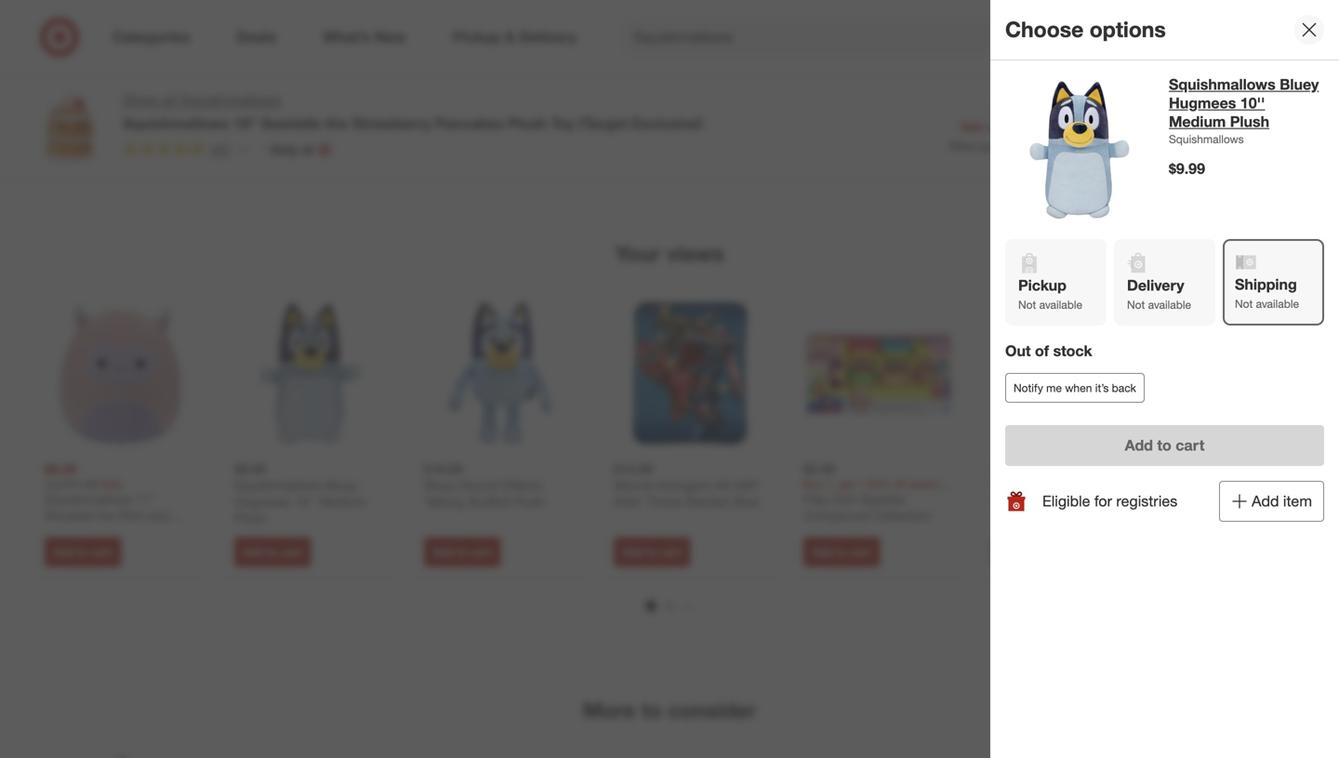 Task type: vqa. For each thing, say whether or not it's contained in the screenshot.
Hi, Greg
no



Task type: locate. For each thing, give the bounding box(es) containing it.
play-doh sparkle compound collection
[[804, 491, 932, 524]]

options
[[1090, 16, 1166, 42]]

sale
[[961, 119, 984, 133], [101, 477, 122, 491]]

& left playsets
[[964, 147, 973, 166]]

figures for action figures & playsets
[[911, 147, 960, 166]]

add to cart button for squishmallows 11" ronalda the pink and purple yeti plush toy (target exclusive) image
[[45, 537, 121, 567]]

1 horizontal spatial action
[[1069, 147, 1111, 166]]

animals
[[224, 147, 277, 166]]

your
[[615, 241, 661, 267]]

hugmees inside $9.99 squishmallows bluey hugmees 10'' medium plush
[[234, 493, 290, 510]]

related
[[574, 95, 652, 121]]

choose
[[1006, 16, 1084, 42]]

1 action from the left
[[864, 147, 907, 166]]

bluey
[[1280, 75, 1320, 94], [326, 477, 358, 493], [424, 477, 457, 493]]

figures inside "link"
[[1115, 147, 1164, 166]]

$9.99 inside choose options dialog
[[1169, 160, 1206, 178]]

1 horizontal spatial available
[[1149, 298, 1192, 312]]

sale right $11.99
[[101, 477, 122, 491]]

add to cart
[[1214, 117, 1294, 135], [1125, 436, 1205, 454], [53, 545, 113, 559], [243, 545, 303, 559], [433, 545, 492, 559], [622, 545, 682, 559], [812, 545, 872, 559]]

available
[[1257, 297, 1300, 311], [1040, 298, 1083, 312], [1149, 298, 1192, 312]]

medium inside squishmallows bluey hugmees 10'' medium plush squishmallows
[[1169, 113, 1226, 131]]

available down pickup
[[1040, 298, 1083, 312]]

add to cart button
[[1202, 106, 1306, 147], [1006, 425, 1325, 466], [45, 537, 121, 567], [234, 537, 311, 567], [424, 537, 501, 567], [614, 537, 691, 567], [804, 537, 880, 567]]

$9.99
[[1169, 160, 1206, 178], [234, 461, 266, 477]]

more
[[583, 697, 636, 723]]

1 horizontal spatial -
[[1219, 461, 1224, 477]]

sale up the when
[[961, 119, 984, 133]]

exclusive)
[[632, 114, 703, 132]]

2 & from the left
[[964, 147, 973, 166]]

action for action figures & playsets
[[864, 147, 907, 166]]

1 vertical spatial hugmees
[[234, 493, 290, 510]]

1 horizontal spatial reg
[[1036, 102, 1052, 116]]

back
[[1112, 381, 1137, 395]]

pour
[[1065, 477, 1092, 493]]

plush inside $19.99 bluey sound effects talking stuffed plush
[[513, 493, 545, 510]]

1 vertical spatial stuffed
[[468, 493, 509, 510]]

$9.99 inside $9.99 squishmallows bluey hugmees 10'' medium plush
[[234, 461, 266, 477]]

1 vertical spatial reg
[[45, 477, 61, 491]]

action
[[864, 147, 907, 166], [1069, 147, 1111, 166]]

strawberry
[[352, 114, 431, 132]]

plush inside "shop all squishmallows squishmallows 16" sawtelle the strawberry pancakes plush toy (target exclusive)"
[[508, 114, 547, 132]]

your views
[[615, 241, 725, 267]]

registries
[[1117, 492, 1178, 510]]

talking
[[424, 493, 464, 510]]

0 horizontal spatial &
[[426, 147, 436, 166]]

0 vertical spatial hugmees
[[1169, 94, 1237, 112]]

of
[[1036, 342, 1050, 360]]

2 horizontal spatial bluey
[[1280, 75, 1320, 94]]

0 vertical spatial medium
[[1169, 113, 1226, 131]]

not
[[1236, 297, 1253, 311], [1019, 298, 1037, 312], [1128, 298, 1146, 312]]

interactive
[[312, 147, 381, 166]]

1 horizontal spatial stuffed
[[468, 493, 509, 510]]

-
[[1219, 461, 1224, 477], [1036, 493, 1041, 510]]

& for plush
[[426, 147, 436, 166]]

1 figures from the left
[[911, 147, 960, 166]]

available for shipping
[[1257, 297, 1300, 311]]

available down the delivery
[[1149, 298, 1192, 312]]

0 horizontal spatial -
[[1036, 493, 1041, 510]]

0 horizontal spatial bluey
[[326, 477, 358, 493]]

cart inside choose options dialog
[[1176, 436, 1205, 454]]

not down shipping
[[1236, 297, 1253, 311]]

0 horizontal spatial stuffed
[[172, 147, 220, 166]]

add to cart for the bluey sound effects talking stuffed plush image at left
[[433, 545, 492, 559]]

1 vertical spatial medium
[[319, 493, 367, 510]]

0 horizontal spatial 10''
[[294, 493, 316, 510]]

add to cart button for the bluey sound effects talking stuffed plush image at left
[[424, 537, 501, 567]]

1 & from the left
[[426, 147, 436, 166]]

action down )
[[1069, 147, 1111, 166]]

$9.99 for $9.99
[[1169, 160, 1206, 178]]

add
[[1214, 117, 1243, 135], [1125, 436, 1154, 454], [1252, 492, 1280, 510], [53, 545, 74, 559], [243, 545, 264, 559], [433, 545, 454, 559], [622, 545, 644, 559], [812, 545, 833, 559]]

1 horizontal spatial figures
[[1115, 147, 1164, 166]]

What can we help you find? suggestions appear below search field
[[622, 17, 1086, 58]]

for
[[1095, 492, 1113, 510]]

action figures & playsets link
[[848, 136, 1049, 177]]

action inside "link"
[[1069, 147, 1111, 166]]

squishmallows inside $9.99 squishmallows bluey hugmees 10'' medium plush
[[234, 477, 322, 493]]

1 horizontal spatial &
[[964, 147, 973, 166]]

it's
[[1096, 381, 1109, 395]]

1 vertical spatial -
[[1036, 493, 1041, 510]]

0 vertical spatial sale
[[961, 119, 984, 133]]

throw
[[647, 493, 683, 510]]

squishmallows 11" ronalda the pink and purple yeti plush toy (target exclusive) image
[[45, 297, 197, 450]]

when
[[1066, 381, 1093, 395]]

marvel avengers 46"x60" kids' throw blanket blue image
[[614, 297, 767, 450]]

cart for play-doh sparkle compound collection image
[[850, 545, 872, 559]]

ceramic
[[994, 477, 1042, 493]]

0 horizontal spatial $9.99
[[234, 461, 266, 477]]

$6.99
[[1183, 461, 1215, 477]]

only
[[270, 141, 298, 158]]

hugmees
[[1169, 94, 1237, 112], [234, 493, 290, 510]]

reg $24.99
[[1036, 102, 1088, 116]]

cart
[[1265, 117, 1294, 135], [1176, 436, 1205, 454], [91, 545, 113, 559], [281, 545, 303, 559], [471, 545, 492, 559], [661, 545, 682, 559], [850, 545, 872, 559]]

hugmees inside squishmallows bluey hugmees 10'' medium plush squishmallows
[[1169, 94, 1237, 112]]

not down pickup
[[1019, 298, 1037, 312]]

medium inside $9.99 squishmallows bluey hugmees 10'' medium plush
[[319, 493, 367, 510]]

bluey inside $19.99 bluey sound effects talking stuffed plush
[[424, 477, 457, 493]]

add inside button
[[1252, 492, 1280, 510]]

&
[[426, 147, 436, 166], [964, 147, 973, 166]]

and
[[1293, 478, 1312, 492]]

not inside delivery not available
[[1128, 298, 1146, 312]]

1 vertical spatial $9.99
[[234, 461, 266, 477]]

not inside pickup not available
[[1019, 298, 1037, 312]]

search
[[1073, 30, 1117, 48]]

1 horizontal spatial 10''
[[1241, 94, 1266, 112]]

0 horizontal spatial figures
[[911, 147, 960, 166]]

with
[[1213, 492, 1234, 506]]

play-
[[804, 491, 834, 507]]

0 vertical spatial reg
[[1036, 102, 1052, 116]]

blanket
[[686, 493, 730, 510]]

available down shipping
[[1257, 297, 1300, 311]]

2 action from the left
[[1069, 147, 1111, 166]]

plush
[[1231, 113, 1270, 131], [508, 114, 547, 132], [385, 147, 422, 166], [513, 493, 545, 510], [234, 510, 267, 526]]

10''
[[1241, 94, 1266, 112], [294, 493, 316, 510]]

2 horizontal spatial not
[[1236, 297, 1253, 311]]

delivery
[[1128, 276, 1185, 294]]

0 horizontal spatial available
[[1040, 298, 1083, 312]]

available inside delivery not available
[[1149, 298, 1192, 312]]

$19.99
[[424, 461, 463, 477]]

squishmallows
[[1169, 75, 1276, 94], [181, 91, 281, 109], [123, 114, 229, 132], [1169, 132, 1244, 146], [234, 477, 322, 493]]

stuffed left animals
[[172, 147, 220, 166]]

available inside shipping not available
[[1257, 297, 1300, 311]]

figures
[[911, 147, 960, 166], [1115, 147, 1164, 166]]

out of stock
[[1006, 342, 1093, 360]]

available inside pickup not available
[[1040, 298, 1083, 312]]

bluey inside squishmallows bluey hugmees 10'' medium plush squishmallows
[[1280, 75, 1320, 94]]

1 vertical spatial 10''
[[294, 493, 316, 510]]

1 horizontal spatial $9.99
[[1169, 160, 1206, 178]]

1 horizontal spatial bluey
[[424, 477, 457, 493]]

1 horizontal spatial medium
[[1169, 113, 1226, 131]]

squishmallows bluey hugmees 10'' medium plush squishmallows
[[1169, 75, 1320, 146]]

2 figures from the left
[[1115, 147, 1164, 166]]

action figures & playsets
[[864, 147, 1033, 166]]

16"
[[234, 114, 257, 132]]

$19.99 bluey sound effects talking stuffed plush
[[424, 461, 545, 510]]

2 horizontal spatial available
[[1257, 297, 1300, 311]]

me
[[1047, 381, 1062, 395]]

stuffed
[[172, 147, 220, 166], [468, 493, 509, 510]]

reg
[[1036, 102, 1052, 116], [45, 477, 61, 491]]

0 vertical spatial -
[[1219, 461, 1224, 477]]

bluey for squishmallows
[[1280, 75, 1320, 94]]

stuffed right talking
[[468, 493, 509, 510]]

- left the oil
[[1036, 493, 1041, 510]]

add item
[[1252, 492, 1313, 510]]

not down the delivery
[[1128, 298, 1146, 312]]

plush inside $9.99 squishmallows bluey hugmees 10'' medium plush
[[234, 510, 267, 526]]

cart for squishmallows bluey hugmees 10'' medium plush image
[[281, 545, 303, 559]]

1 vertical spatial sale
[[101, 477, 122, 491]]

$10.00
[[994, 461, 1033, 477]]

action left the when
[[864, 147, 907, 166]]

interactive plush & pets link
[[296, 136, 485, 177]]

categories
[[658, 95, 766, 121]]

not inside shipping not available
[[1236, 297, 1253, 311]]

$9.99 for $9.99 squishmallows bluey hugmees 10'' medium plush
[[234, 461, 266, 477]]

figmint™
[[1045, 493, 1094, 510]]

choose options dialog
[[991, 0, 1340, 758]]

& left pets
[[426, 147, 436, 166]]

collection
[[873, 507, 932, 524]]

reg left $11.99
[[45, 477, 61, 491]]

ceramic oil pour bottle cream - figmint™ image
[[994, 297, 1146, 450]]

0 vertical spatial $9.99
[[1169, 160, 1206, 178]]

stuffed inside $19.99 bluey sound effects talking stuffed plush
[[468, 493, 509, 510]]

& inside "link"
[[426, 147, 436, 166]]

0 vertical spatial 10''
[[1241, 94, 1266, 112]]

1 horizontal spatial hugmees
[[1169, 94, 1237, 112]]

add to cart button for play-doh sparkle compound collection image
[[804, 537, 880, 567]]

0 horizontal spatial action
[[864, 147, 907, 166]]

1 horizontal spatial not
[[1128, 298, 1146, 312]]

when purchased online
[[950, 139, 1068, 153]]

plush inside squishmallows bluey hugmees 10'' medium plush squishmallows
[[1231, 113, 1270, 131]]

pickup
[[1019, 276, 1067, 294]]

0 horizontal spatial reg
[[45, 477, 61, 491]]

save
[[1202, 478, 1227, 492]]

- inside $6.99 - $13.99 save 30% hearth and hand with magnolia
[[1219, 461, 1224, 477]]

0 horizontal spatial not
[[1019, 298, 1037, 312]]

squishmallows bluey hugmees 10'' medium plush image
[[234, 297, 387, 450]]

0 horizontal spatial hugmees
[[234, 493, 290, 510]]

$14.99
[[614, 461, 653, 477]]

1 horizontal spatial sale
[[961, 119, 984, 133]]

squishmallows bluey hugmees 10&#39;&#39; medium plush image
[[1006, 75, 1155, 224]]

reg inside $8.39 reg $11.99 sale
[[45, 477, 61, 491]]

choose options
[[1006, 16, 1166, 42]]

to inside choose options dialog
[[1158, 436, 1172, 454]]

action for action figures
[[1069, 147, 1111, 166]]

- up "save"
[[1219, 461, 1224, 477]]

reg up (
[[1036, 102, 1052, 116]]

stuffed animals
[[172, 147, 277, 166]]

0 horizontal spatial sale
[[101, 477, 122, 491]]

14oz nordic christmas fair isle stoneware mugs - hearth & hand™ with magnolia image
[[1183, 297, 1336, 450]]

0 horizontal spatial medium
[[319, 493, 367, 510]]

kids'
[[614, 493, 643, 510]]



Task type: describe. For each thing, give the bounding box(es) containing it.
sawtelle
[[261, 114, 321, 132]]

shipping not available
[[1236, 275, 1300, 311]]

blue
[[734, 493, 760, 510]]

hearth
[[1256, 478, 1290, 492]]

at
[[302, 141, 314, 158]]

$14.99 marvel avengers 46"x60" kids' throw blanket blue
[[614, 461, 762, 510]]

avengers
[[657, 477, 711, 493]]

bluey inside $9.99 squishmallows bluey hugmees 10'' medium plush
[[326, 477, 358, 493]]

available for delivery
[[1149, 298, 1192, 312]]

action figures
[[1069, 147, 1164, 166]]

(
[[1043, 119, 1046, 133]]

30
[[1046, 119, 1059, 133]]

$5.59
[[804, 461, 836, 477]]

the
[[325, 114, 348, 132]]

effects
[[502, 477, 542, 493]]

sparkle
[[861, 491, 905, 507]]

all
[[162, 91, 177, 109]]

add to cart for marvel avengers 46"x60" kids' throw blanket blue image
[[622, 545, 682, 559]]

$24.99
[[1055, 102, 1088, 116]]

$8.39
[[45, 461, 76, 477]]

$11.99
[[64, 477, 97, 491]]

compound
[[804, 507, 869, 524]]

when
[[950, 139, 979, 153]]

hand
[[1183, 492, 1210, 506]]

online
[[1038, 139, 1068, 153]]

off
[[1072, 119, 1085, 133]]

shop all squishmallows squishmallows 16" sawtelle the strawberry pancakes plush toy (target exclusive)
[[123, 91, 703, 132]]

not for pickup
[[1019, 298, 1037, 312]]

not for shipping
[[1236, 297, 1253, 311]]

more to consider
[[583, 697, 756, 723]]

- inside $10.00 ceramic oil pour bottle cream - figmint™
[[1036, 493, 1041, 510]]

add to cart button for marvel avengers 46"x60" kids' throw blanket blue image
[[614, 537, 691, 567]]

bottle
[[1096, 477, 1131, 493]]

eligible for registries
[[1043, 492, 1178, 510]]

$10.00 ceramic oil pour bottle cream - figmint™
[[994, 461, 1131, 510]]

doh
[[834, 491, 857, 507]]

$8.39 reg $11.99 sale
[[45, 461, 122, 491]]

squishmallows 11" nichelle the orange dinosaur with fuzzy head plush toy image
[[45, 754, 197, 758]]

shipping
[[1236, 275, 1298, 294]]

bluey sound effects talking stuffed plush image
[[424, 297, 577, 450]]

magnolia
[[1237, 492, 1283, 506]]

bluey for $19.99
[[424, 477, 457, 493]]

shop
[[123, 91, 158, 109]]

pickup not available
[[1019, 276, 1083, 312]]

add to cart for play-doh sparkle compound collection image
[[812, 545, 872, 559]]

add to cart for squishmallows 11" ronalda the pink and purple yeti plush toy (target exclusive) image
[[53, 545, 113, 559]]

notify me when it's back
[[1014, 381, 1137, 395]]

playsets
[[977, 147, 1033, 166]]

available for pickup
[[1040, 298, 1083, 312]]

cart for marvel avengers 46"x60" kids' throw blanket blue image
[[661, 545, 682, 559]]

add item button
[[1220, 481, 1325, 522]]

46"x60"
[[715, 477, 762, 493]]

stuffed animals link
[[156, 136, 292, 177]]

30%
[[1230, 478, 1253, 492]]

figures for action figures
[[1115, 147, 1164, 166]]

$13.99
[[1228, 461, 1267, 477]]

stock
[[1054, 342, 1093, 360]]

sale inside $8.39 reg $11.99 sale
[[101, 477, 122, 491]]

toy
[[551, 114, 575, 132]]

item
[[1284, 492, 1313, 510]]

(target
[[579, 114, 628, 132]]

267
[[210, 141, 232, 158]]

action figures link
[[1053, 136, 1180, 177]]

& for figures
[[964, 147, 973, 166]]

add to cart inside choose options dialog
[[1125, 436, 1205, 454]]

add to cart button for squishmallows bluey hugmees 10'' medium plush image
[[234, 537, 311, 567]]

only at
[[270, 141, 314, 158]]

not for delivery
[[1128, 298, 1146, 312]]

related categories
[[574, 95, 766, 121]]

add to cart for squishmallows bluey hugmees 10'' medium plush image
[[243, 545, 303, 559]]

views
[[667, 241, 725, 267]]

cream
[[994, 493, 1033, 510]]

image of squishmallows 16" sawtelle the strawberry pancakes plush toy (target exclusive) image
[[33, 89, 108, 164]]

consider
[[668, 697, 756, 723]]

squishmallows bluey hugmees 10'' medium plush link
[[1169, 75, 1325, 131]]

pancakes
[[435, 114, 504, 132]]

notify me when it's back button
[[1006, 373, 1145, 403]]

plush inside "link"
[[385, 147, 422, 166]]

)
[[1085, 119, 1088, 133]]

10'' inside $9.99 squishmallows bluey hugmees 10'' medium plush
[[294, 493, 316, 510]]

10'' inside squishmallows bluey hugmees 10'' medium plush squishmallows
[[1241, 94, 1266, 112]]

pets
[[440, 147, 469, 166]]

interactive plush & pets
[[312, 147, 469, 166]]

cart for the bluey sound effects talking stuffed plush image at left
[[471, 545, 492, 559]]

purchased
[[982, 139, 1035, 153]]

cart for squishmallows 11" ronalda the pink and purple yeti plush toy (target exclusive) image
[[91, 545, 113, 559]]

( 30 % off )
[[1040, 119, 1088, 133]]

save
[[987, 119, 1010, 133]]

eligible
[[1043, 492, 1091, 510]]

0 vertical spatial stuffed
[[172, 147, 220, 166]]

$6.99 - $13.99 save 30% hearth and hand with magnolia
[[1183, 461, 1312, 506]]

play-doh sparkle compound collection image
[[804, 297, 956, 450]]

out
[[1006, 342, 1031, 360]]

267 link
[[123, 140, 251, 162]]



